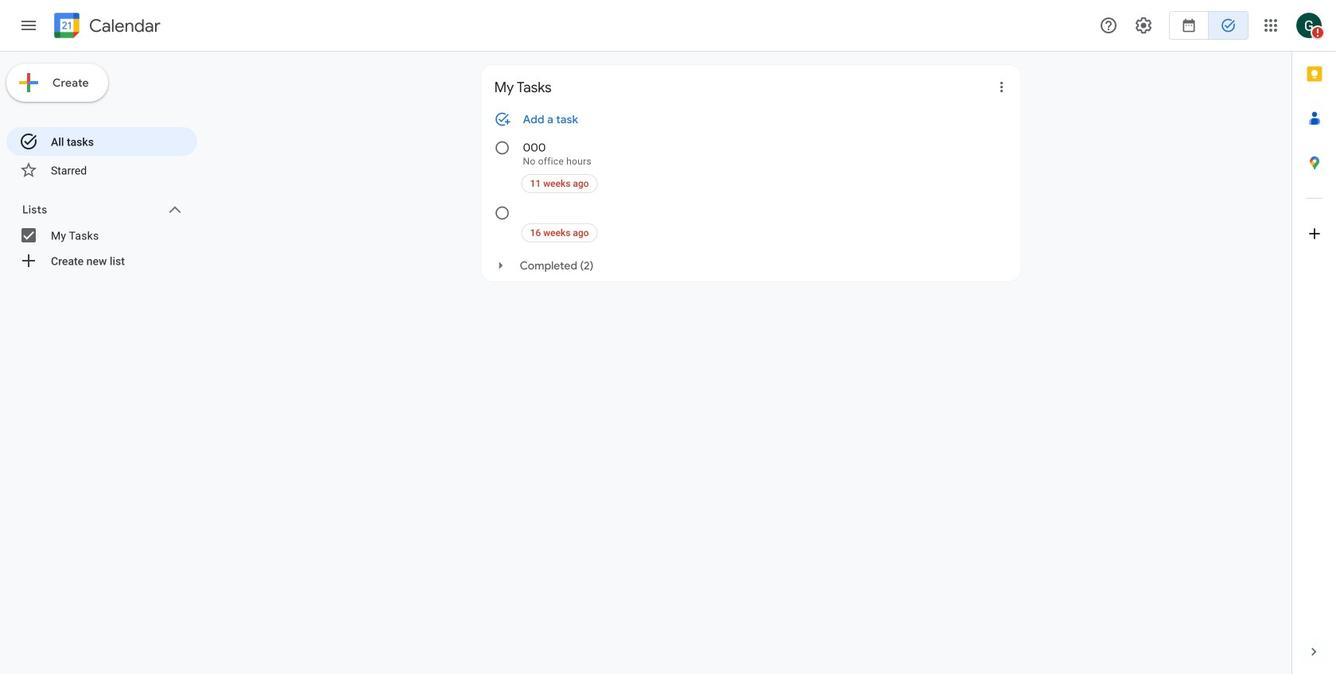 Task type: describe. For each thing, give the bounding box(es) containing it.
heading inside calendar element
[[86, 16, 161, 35]]

support menu image
[[1100, 16, 1119, 35]]

tasks sidebar image
[[19, 16, 38, 35]]



Task type: vqa. For each thing, say whether or not it's contained in the screenshot.
Tasks Sidebar icon
yes



Task type: locate. For each thing, give the bounding box(es) containing it.
calendar element
[[51, 10, 161, 45]]

heading
[[86, 16, 161, 35]]

tab list
[[1293, 52, 1337, 630]]

settings menu image
[[1135, 16, 1154, 35]]



